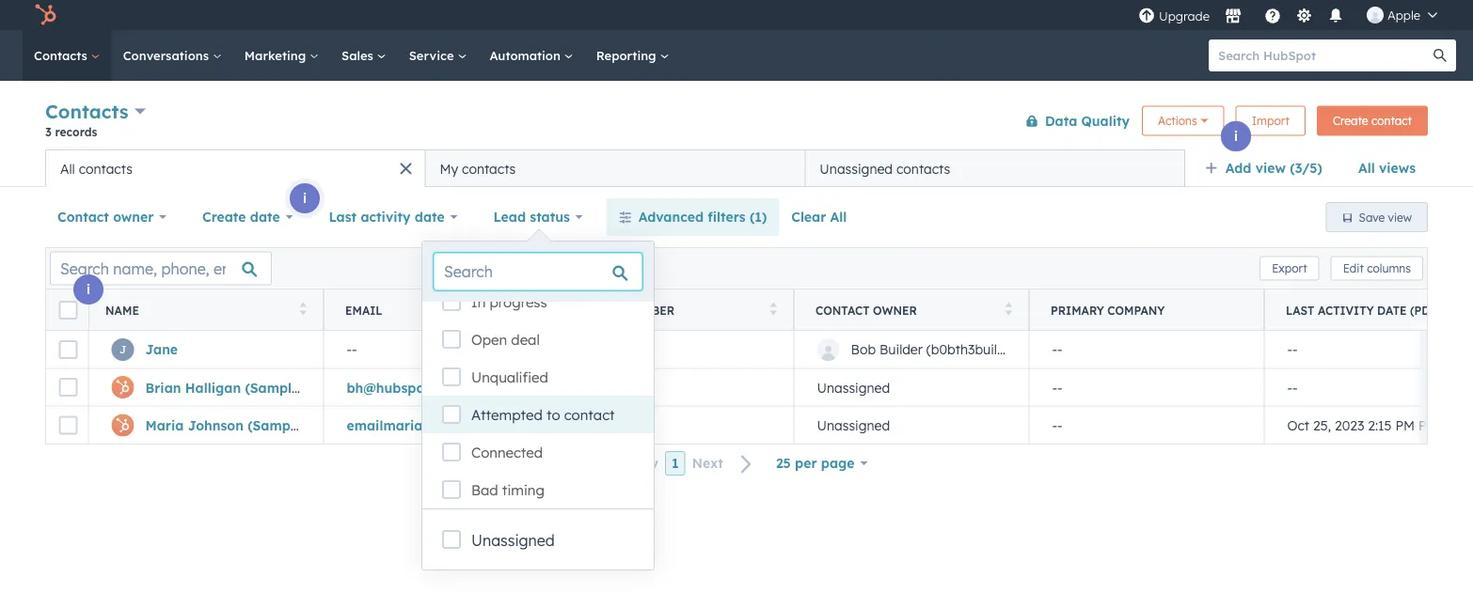 Task type: describe. For each thing, give the bounding box(es) containing it.
(1)
[[750, 209, 767, 225]]

maria johnson (sample contact) link
[[145, 417, 363, 434]]

primary company
[[1051, 303, 1165, 318]]

export
[[1272, 262, 1308, 276]]

reporting
[[596, 48, 660, 63]]

press to sort. element for contact owner
[[1005, 303, 1012, 319]]

create for create contact
[[1333, 114, 1369, 128]]

next button
[[686, 452, 764, 477]]

unassigned contacts button
[[805, 150, 1185, 187]]

jane
[[145, 342, 178, 358]]

edit columns
[[1343, 262, 1411, 276]]

phone
[[581, 303, 622, 318]]

create contact
[[1333, 114, 1412, 128]]

emailmaria@hubspot.com button
[[324, 406, 559, 444]]

to
[[547, 406, 560, 424]]

2 date from the left
[[415, 209, 445, 225]]

2023
[[1335, 417, 1365, 434]]

press to sort. image for email
[[535, 303, 542, 316]]

1
[[672, 455, 679, 472]]

25 per page
[[776, 455, 855, 472]]

marketing
[[244, 48, 310, 63]]

filters
[[708, 209, 746, 225]]

columns
[[1367, 262, 1411, 276]]

brian halligan (sample contact)
[[145, 379, 360, 396]]

quality
[[1082, 112, 1130, 129]]

view for save
[[1388, 210, 1412, 224]]

my
[[440, 160, 458, 177]]

create contact button
[[1317, 106, 1428, 136]]

import
[[1252, 114, 1290, 128]]

unqualified
[[471, 369, 548, 387]]

conversations link
[[112, 30, 233, 81]]

last activity date button
[[317, 199, 470, 236]]

apple button
[[1356, 0, 1449, 30]]

owner inside popup button
[[113, 209, 154, 225]]

save view button
[[1326, 202, 1428, 232]]

search image
[[1434, 49, 1447, 62]]

3
[[45, 125, 52, 139]]

pm
[[1396, 417, 1415, 434]]

all for all views
[[1359, 160, 1375, 176]]

all contacts button
[[45, 150, 425, 187]]

unassigned button for -
[[794, 369, 1029, 406]]

1 vertical spatial i button
[[290, 183, 320, 214]]

open deal
[[471, 331, 540, 349]]

1 horizontal spatial all
[[830, 209, 847, 225]]

Search name, phone, email addresses, or company search field
[[50, 252, 272, 286]]

contact owner button
[[45, 199, 179, 236]]

1 vertical spatial contact owner
[[816, 303, 917, 318]]

attempted to contact
[[471, 406, 615, 424]]

all for all contacts
[[60, 160, 75, 177]]

bob builder (b0bth3builder2k23@gmail.com) button
[[794, 331, 1129, 369]]

unassigned button for oct
[[794, 406, 1029, 444]]

(b0bth3builder2k23@gmail.com)
[[927, 342, 1129, 358]]

maria
[[145, 417, 184, 434]]

clear all button
[[779, 199, 859, 236]]

automation
[[490, 48, 564, 63]]

contact inside popup button
[[57, 209, 109, 225]]

upgrade image
[[1139, 8, 1155, 25]]

connected
[[471, 444, 543, 462]]

25
[[776, 455, 791, 472]]

marketplaces image
[[1225, 8, 1242, 25]]

service
[[409, 48, 458, 63]]

per
[[795, 455, 817, 472]]

jane link
[[145, 342, 178, 358]]

1 date from the left
[[250, 209, 280, 225]]

0 vertical spatial contacts
[[34, 48, 91, 63]]

contact inside button
[[1372, 114, 1412, 128]]

contacts button
[[45, 98, 146, 125]]

bh@hubspot.com link
[[347, 379, 461, 396]]

1 vertical spatial owner
[[873, 303, 917, 318]]

views
[[1379, 160, 1416, 176]]

help button
[[1257, 0, 1289, 30]]

last for last activity date (pdt)
[[1286, 303, 1315, 318]]

bad
[[471, 482, 498, 500]]

add view (3/5) button
[[1193, 150, 1346, 187]]

search button
[[1425, 40, 1457, 72]]

my contacts button
[[425, 150, 805, 187]]

data
[[1045, 112, 1078, 129]]

status
[[530, 209, 570, 225]]

1 button
[[665, 452, 686, 476]]

brian halligan (sample contact) link
[[145, 379, 360, 396]]

create date
[[202, 209, 280, 225]]

(pdt)
[[1411, 303, 1441, 318]]

bob
[[851, 342, 876, 358]]

contacts for unassigned contacts
[[897, 160, 951, 177]]

attempted
[[471, 406, 543, 424]]

unassigned down bob
[[817, 379, 890, 396]]

lead
[[493, 209, 526, 225]]

contacts link
[[23, 30, 112, 81]]

in
[[471, 294, 486, 311]]

all contacts
[[60, 160, 133, 177]]

Search search field
[[434, 253, 643, 291]]

conversations
[[123, 48, 212, 63]]

-- button for bh@hubspot.com
[[559, 369, 794, 406]]

upgrade
[[1159, 8, 1210, 24]]

emailmaria@hubspot.com
[[347, 417, 520, 434]]

view for add
[[1256, 160, 1286, 176]]

email
[[345, 303, 383, 318]]

clear all
[[792, 209, 847, 225]]

bh@hubspot.com
[[347, 379, 461, 396]]

contact owner inside popup button
[[57, 209, 154, 225]]

brian
[[145, 379, 181, 396]]



Task type: vqa. For each thing, say whether or not it's contained in the screenshot.
first Unassigned button
yes



Task type: locate. For each thing, give the bounding box(es) containing it.
service link
[[398, 30, 478, 81]]

unassigned up page
[[817, 417, 890, 434]]

1 vertical spatial contact
[[816, 303, 870, 318]]

0 vertical spatial create
[[1333, 114, 1369, 128]]

advanced filters (1) button
[[607, 199, 779, 236]]

maria johnson (sample contact)
[[145, 417, 363, 434]]

export button
[[1260, 256, 1320, 281]]

0 vertical spatial view
[[1256, 160, 1286, 176]]

date
[[1378, 303, 1407, 318]]

press to sort. image for phone number
[[770, 303, 777, 316]]

data quality
[[1045, 112, 1130, 129]]

create inside button
[[1333, 114, 1369, 128]]

i button left name
[[73, 275, 104, 305]]

0 vertical spatial contact owner
[[57, 209, 154, 225]]

1 horizontal spatial contacts
[[462, 160, 516, 177]]

all right clear
[[830, 209, 847, 225]]

0 vertical spatial last
[[329, 209, 357, 225]]

actions
[[1158, 114, 1198, 128]]

contacts for all contacts
[[79, 160, 133, 177]]

1 horizontal spatial contact
[[816, 303, 870, 318]]

sales link
[[330, 30, 398, 81]]

i button right "create date"
[[290, 183, 320, 214]]

list box
[[422, 283, 654, 509]]

contacts up "records"
[[45, 100, 129, 123]]

0 horizontal spatial contact
[[564, 406, 615, 424]]

press to sort. image
[[300, 303, 307, 316], [535, 303, 542, 316], [770, 303, 777, 316], [1005, 303, 1012, 316]]

1 unassigned button from the top
[[794, 369, 1029, 406]]

unassigned inside button
[[820, 160, 893, 177]]

marketplaces button
[[1214, 0, 1253, 30]]

contacts down hubspot link
[[34, 48, 91, 63]]

help image
[[1265, 8, 1282, 25]]

settings image
[[1296, 8, 1313, 25]]

timing
[[502, 482, 545, 500]]

0 horizontal spatial last
[[329, 209, 357, 225]]

0 horizontal spatial contact
[[57, 209, 109, 225]]

unassigned
[[820, 160, 893, 177], [817, 379, 890, 396], [817, 417, 890, 434], [471, 532, 555, 550]]

contact down all contacts
[[57, 209, 109, 225]]

all
[[1359, 160, 1375, 176], [60, 160, 75, 177], [830, 209, 847, 225]]

last down export button
[[1286, 303, 1315, 318]]

contacts inside popup button
[[45, 100, 129, 123]]

last inside popup button
[[329, 209, 357, 225]]

0 vertical spatial contact)
[[303, 379, 360, 396]]

contacts banner
[[45, 96, 1428, 150]]

press to sort. image for contact owner
[[1005, 303, 1012, 316]]

bob builder image
[[1367, 7, 1384, 24]]

create for create date
[[202, 209, 246, 225]]

view right the save
[[1388, 210, 1412, 224]]

create down all contacts button at the top of the page
[[202, 209, 246, 225]]

0 horizontal spatial date
[[250, 209, 280, 225]]

2 vertical spatial i button
[[73, 275, 104, 305]]

oct 25, 2023 2:15 pm pdt
[[1288, 417, 1444, 434]]

(sample up maria johnson (sample contact) link
[[245, 379, 299, 396]]

3 press to sort. element from the left
[[770, 303, 777, 319]]

menu
[[1137, 0, 1451, 30]]

automation link
[[478, 30, 585, 81]]

-- button
[[324, 331, 559, 369], [559, 369, 794, 406], [559, 406, 794, 444]]

lead status button
[[481, 199, 595, 236]]

2 horizontal spatial all
[[1359, 160, 1375, 176]]

hubspot link
[[23, 4, 71, 26]]

halligan
[[185, 379, 241, 396]]

0 horizontal spatial i
[[87, 281, 90, 298]]

view inside popup button
[[1256, 160, 1286, 176]]

1 horizontal spatial last
[[1286, 303, 1315, 318]]

1 press to sort. element from the left
[[300, 303, 307, 319]]

contact)
[[303, 379, 360, 396], [306, 417, 363, 434]]

0 horizontal spatial owner
[[113, 209, 154, 225]]

-
[[347, 342, 352, 358], [352, 342, 357, 358], [1052, 342, 1058, 358], [1058, 342, 1063, 358], [1288, 342, 1293, 358], [1293, 342, 1298, 358], [582, 379, 587, 396], [587, 379, 592, 396], [1052, 379, 1058, 396], [1058, 379, 1063, 396], [1288, 379, 1293, 396], [1293, 379, 1298, 396], [582, 417, 587, 434], [587, 417, 592, 434], [1052, 417, 1058, 434], [1058, 417, 1063, 434]]

1 vertical spatial view
[[1388, 210, 1412, 224]]

2:15
[[1368, 417, 1392, 434]]

1 horizontal spatial create
[[1333, 114, 1369, 128]]

1 vertical spatial contacts
[[45, 100, 129, 123]]

2 contacts from the left
[[462, 160, 516, 177]]

0 vertical spatial owner
[[113, 209, 154, 225]]

1 vertical spatial contact)
[[306, 417, 363, 434]]

bob builder (b0bth3builder2k23@gmail.com)
[[851, 342, 1129, 358]]

0 vertical spatial contact
[[1372, 114, 1412, 128]]

3 contacts from the left
[[897, 160, 951, 177]]

2 unassigned button from the top
[[794, 406, 1029, 444]]

unassigned contacts
[[820, 160, 951, 177]]

contacts
[[34, 48, 91, 63], [45, 100, 129, 123]]

phone number
[[581, 303, 675, 318]]

4 press to sort. element from the left
[[1005, 303, 1012, 319]]

notifications image
[[1328, 8, 1345, 25]]

notifications button
[[1320, 0, 1352, 30]]

clear
[[792, 209, 826, 225]]

date right the activity
[[415, 209, 445, 225]]

-- button for emailmaria@hubspot.com
[[559, 406, 794, 444]]

hubspot image
[[34, 4, 56, 26]]

1 horizontal spatial owner
[[873, 303, 917, 318]]

contact) for bh@hubspot.com
[[303, 379, 360, 396]]

2 press to sort. element from the left
[[535, 303, 542, 319]]

import button
[[1236, 106, 1306, 136]]

advanced
[[639, 209, 704, 225]]

date down all contacts button at the top of the page
[[250, 209, 280, 225]]

list box containing in progress
[[422, 283, 654, 509]]

reporting link
[[585, 30, 681, 81]]

contact right to
[[564, 406, 615, 424]]

records
[[55, 125, 97, 139]]

contacts for my contacts
[[462, 160, 516, 177]]

advanced filters (1)
[[639, 209, 767, 225]]

i down contact owner popup button
[[87, 281, 90, 298]]

view inside button
[[1388, 210, 1412, 224]]

1 horizontal spatial i
[[303, 190, 307, 207]]

all views link
[[1346, 150, 1428, 187]]

date
[[250, 209, 280, 225], [415, 209, 445, 225]]

(sample
[[245, 379, 299, 396], [248, 417, 302, 434]]

2 horizontal spatial i
[[1234, 128, 1238, 144]]

add view (3/5)
[[1226, 160, 1323, 176]]

1 vertical spatial (sample
[[248, 417, 302, 434]]

create up all views
[[1333, 114, 1369, 128]]

i for the topmost i button
[[1234, 128, 1238, 144]]

view right add
[[1256, 160, 1286, 176]]

1 horizontal spatial contact owner
[[816, 303, 917, 318]]

i up add
[[1234, 128, 1238, 144]]

1 horizontal spatial i button
[[290, 183, 320, 214]]

1 vertical spatial create
[[202, 209, 246, 225]]

(3/5)
[[1290, 160, 1323, 176]]

0 horizontal spatial create
[[202, 209, 246, 225]]

prev
[[629, 456, 659, 472]]

i button up add
[[1221, 121, 1251, 151]]

2 horizontal spatial contacts
[[897, 160, 951, 177]]

contact
[[57, 209, 109, 225], [816, 303, 870, 318]]

0 vertical spatial i button
[[1221, 121, 1251, 151]]

johnson
[[188, 417, 244, 434]]

edit columns button
[[1331, 256, 1424, 281]]

contact) for emailmaria@hubspot.com
[[306, 417, 363, 434]]

contact up bob
[[816, 303, 870, 318]]

1 horizontal spatial contact
[[1372, 114, 1412, 128]]

contact) down the email
[[303, 379, 360, 396]]

primary company column header
[[1029, 290, 1266, 331]]

0 vertical spatial (sample
[[245, 379, 299, 396]]

save view
[[1359, 210, 1412, 224]]

2 vertical spatial i
[[87, 281, 90, 298]]

number
[[625, 303, 675, 318]]

i for the middle i button
[[303, 190, 307, 207]]

create
[[1333, 114, 1369, 128], [202, 209, 246, 225]]

contact owner down all contacts
[[57, 209, 154, 225]]

contact owner
[[57, 209, 154, 225], [816, 303, 917, 318]]

Search HubSpot search field
[[1209, 40, 1440, 72]]

3 records
[[45, 125, 97, 139]]

contact owner up bob
[[816, 303, 917, 318]]

last for last activity date
[[329, 209, 357, 225]]

1 horizontal spatial view
[[1388, 210, 1412, 224]]

0 horizontal spatial contacts
[[79, 160, 133, 177]]

unassigned button
[[794, 369, 1029, 406], [794, 406, 1029, 444]]

activity
[[361, 209, 411, 225]]

all down 3 records at the left
[[60, 160, 75, 177]]

(sample for halligan
[[245, 379, 299, 396]]

primary
[[1051, 303, 1104, 318]]

4 press to sort. image from the left
[[1005, 303, 1012, 316]]

owner up builder in the bottom of the page
[[873, 303, 917, 318]]

i for the bottom i button
[[87, 281, 90, 298]]

1 vertical spatial last
[[1286, 303, 1315, 318]]

1 horizontal spatial date
[[415, 209, 445, 225]]

builder
[[880, 342, 923, 358]]

create inside popup button
[[202, 209, 246, 225]]

unassigned down bad timing
[[471, 532, 555, 550]]

contact up all views
[[1372, 114, 1412, 128]]

1 press to sort. image from the left
[[300, 303, 307, 316]]

2 horizontal spatial i button
[[1221, 121, 1251, 151]]

(sample for johnson
[[248, 417, 302, 434]]

progress
[[490, 294, 547, 311]]

2 press to sort. image from the left
[[535, 303, 542, 316]]

1 vertical spatial i
[[303, 190, 307, 207]]

1 vertical spatial contact
[[564, 406, 615, 424]]

actions button
[[1142, 106, 1225, 136]]

0 horizontal spatial all
[[60, 160, 75, 177]]

0 vertical spatial contact
[[57, 209, 109, 225]]

edit
[[1343, 262, 1364, 276]]

open
[[471, 331, 507, 349]]

0 horizontal spatial i button
[[73, 275, 104, 305]]

press to sort. element
[[300, 303, 307, 319], [535, 303, 542, 319], [770, 303, 777, 319], [1005, 303, 1012, 319]]

25 per page button
[[764, 445, 880, 483]]

last activity date (pdt)
[[1286, 303, 1441, 318]]

create date button
[[190, 199, 305, 236]]

3 press to sort. image from the left
[[770, 303, 777, 316]]

press to sort. element for phone number
[[770, 303, 777, 319]]

bh@hubspot.com button
[[324, 369, 559, 406]]

1 contacts from the left
[[79, 160, 133, 177]]

menu containing apple
[[1137, 0, 1451, 30]]

--
[[347, 342, 357, 358], [1052, 342, 1063, 358], [1288, 342, 1298, 358], [582, 379, 592, 396], [1052, 379, 1063, 396], [1288, 379, 1298, 396], [582, 417, 592, 434], [1052, 417, 1063, 434]]

lead status
[[493, 209, 570, 225]]

(sample down brian halligan (sample contact) link
[[248, 417, 302, 434]]

0 horizontal spatial contact owner
[[57, 209, 154, 225]]

prev button
[[593, 452, 665, 476]]

0 vertical spatial i
[[1234, 128, 1238, 144]]

last left the activity
[[329, 209, 357, 225]]

name
[[105, 303, 139, 318]]

data quality button
[[1013, 102, 1131, 140]]

i down all contacts button at the top of the page
[[303, 190, 307, 207]]

contact) down bh@hubspot.com link
[[306, 417, 363, 434]]

save
[[1359, 210, 1385, 224]]

owner up search name, phone, email addresses, or company 'search field'
[[113, 209, 154, 225]]

contact
[[1372, 114, 1412, 128], [564, 406, 615, 424]]

0 horizontal spatial view
[[1256, 160, 1286, 176]]

pagination navigation
[[593, 451, 764, 477]]

view
[[1256, 160, 1286, 176], [1388, 210, 1412, 224]]

all left views
[[1359, 160, 1375, 176]]

unassigned up clear all
[[820, 160, 893, 177]]

company
[[1108, 303, 1165, 318]]

press to sort. element for email
[[535, 303, 542, 319]]



